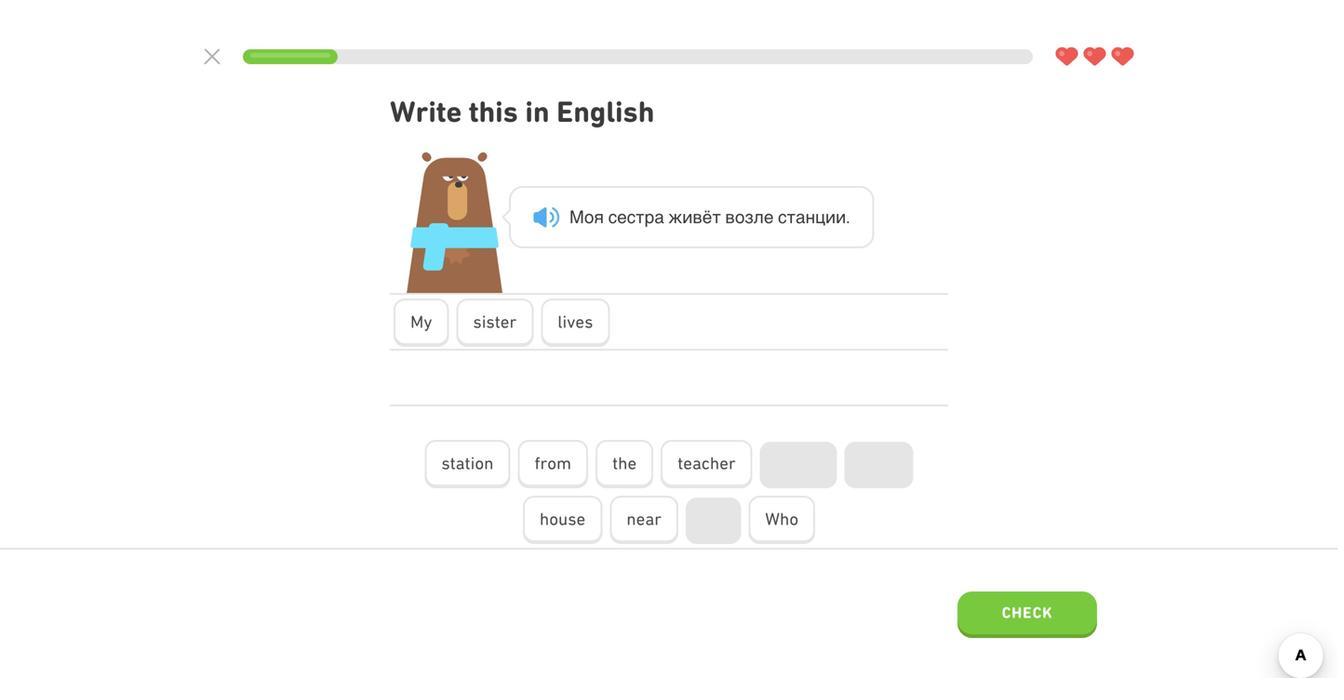 Task type: describe. For each thing, give the bounding box(es) containing it.
1 о from the left
[[584, 207, 594, 227]]

я
[[594, 207, 604, 227]]

.
[[846, 207, 850, 227]]

the button
[[596, 440, 654, 489]]

near
[[627, 509, 662, 529]]

2 с from the left
[[627, 207, 636, 227]]

ц
[[815, 207, 825, 227]]

english
[[557, 94, 655, 129]]

2 и from the left
[[825, 207, 836, 227]]

check button
[[958, 592, 1097, 638]]

2 а from the left
[[796, 207, 806, 227]]

sister button
[[456, 299, 534, 347]]

sister
[[473, 312, 517, 332]]

с е с т р а
[[608, 207, 664, 227]]

house button
[[523, 496, 602, 544]]

in
[[525, 94, 550, 129]]

2 в from the left
[[725, 207, 735, 227]]

3 с from the left
[[778, 207, 787, 227]]

write
[[390, 94, 462, 129]]

my
[[410, 312, 432, 332]]

check
[[1002, 604, 1053, 622]]

2 т from the left
[[712, 207, 721, 227]]

lives
[[558, 312, 593, 332]]

who
[[765, 509, 799, 529]]



Task type: locate. For each thing, give the bounding box(es) containing it.
т left the н
[[787, 207, 796, 227]]

т left ж
[[636, 207, 645, 227]]

р
[[645, 207, 654, 227]]

progress bar
[[243, 49, 1033, 64]]

1 е from the left
[[617, 207, 627, 227]]

0 horizontal spatial т
[[636, 207, 645, 227]]

о left л
[[735, 207, 745, 227]]

who button
[[749, 496, 815, 544]]

в right ж
[[693, 207, 702, 227]]

near button
[[610, 496, 678, 544]]

ж
[[669, 207, 682, 227]]

ё
[[702, 207, 712, 227]]

м о я
[[570, 207, 604, 227]]

и left ё
[[682, 207, 693, 227]]

з
[[745, 207, 754, 227]]

teacher button
[[661, 440, 753, 489]]

в
[[693, 207, 702, 227], [725, 207, 735, 227]]

1 и from the left
[[682, 207, 693, 227]]

и left .
[[825, 207, 836, 227]]

1 horizontal spatial е
[[764, 207, 774, 227]]

1 с from the left
[[608, 207, 617, 227]]

the
[[612, 453, 637, 473]]

1 horizontal spatial с
[[627, 207, 636, 227]]

house
[[540, 509, 586, 529]]

в left з
[[725, 207, 735, 227]]

2 о from the left
[[735, 207, 745, 227]]

1 т from the left
[[636, 207, 645, 227]]

lives button
[[541, 299, 610, 347]]

teacher
[[678, 453, 736, 473]]

my button
[[394, 299, 449, 347]]

и
[[682, 207, 693, 227], [825, 207, 836, 227], [836, 207, 846, 227]]

3 т from the left
[[787, 207, 796, 227]]

station
[[441, 453, 494, 473]]

1 а from the left
[[654, 207, 664, 227]]

о left с е с т р а
[[584, 207, 594, 227]]

т
[[636, 207, 645, 227], [712, 207, 721, 227], [787, 207, 796, 227]]

from
[[535, 453, 572, 473]]

с
[[608, 207, 617, 227], [627, 207, 636, 227], [778, 207, 787, 227]]

1 horizontal spatial о
[[735, 207, 745, 227]]

0 horizontal spatial о
[[584, 207, 594, 227]]

0 horizontal spatial в
[[693, 207, 702, 227]]

л
[[754, 207, 764, 227]]

ж и в ё т в о з л е с т а н ц и и .
[[669, 207, 850, 227]]

с right л
[[778, 207, 787, 227]]

1 horizontal spatial в
[[725, 207, 735, 227]]

station button
[[425, 440, 510, 489]]

и right ц
[[836, 207, 846, 227]]

1 horizontal spatial а
[[796, 207, 806, 227]]

е right з
[[764, 207, 774, 227]]

this
[[469, 94, 518, 129]]

а left ж
[[654, 207, 664, 227]]

0 horizontal spatial с
[[608, 207, 617, 227]]

е
[[617, 207, 627, 227], [764, 207, 774, 227]]

3 и from the left
[[836, 207, 846, 227]]

с right я
[[608, 207, 617, 227]]

н
[[806, 207, 815, 227]]

0 horizontal spatial а
[[654, 207, 664, 227]]

from button
[[518, 440, 588, 489]]

2 horizontal spatial с
[[778, 207, 787, 227]]

а
[[654, 207, 664, 227], [796, 207, 806, 227]]

т left з
[[712, 207, 721, 227]]

с left р
[[627, 207, 636, 227]]

1 в from the left
[[693, 207, 702, 227]]

м
[[570, 207, 584, 227]]

0 horizontal spatial е
[[617, 207, 627, 227]]

е right я
[[617, 207, 627, 227]]

а left ц
[[796, 207, 806, 227]]

1 horizontal spatial т
[[712, 207, 721, 227]]

2 horizontal spatial т
[[787, 207, 796, 227]]

о
[[584, 207, 594, 227], [735, 207, 745, 227]]

write this in english
[[390, 94, 655, 129]]

2 е from the left
[[764, 207, 774, 227]]



Task type: vqa. For each thing, say whether or not it's contained in the screenshot.
the Вы BUTTON
no



